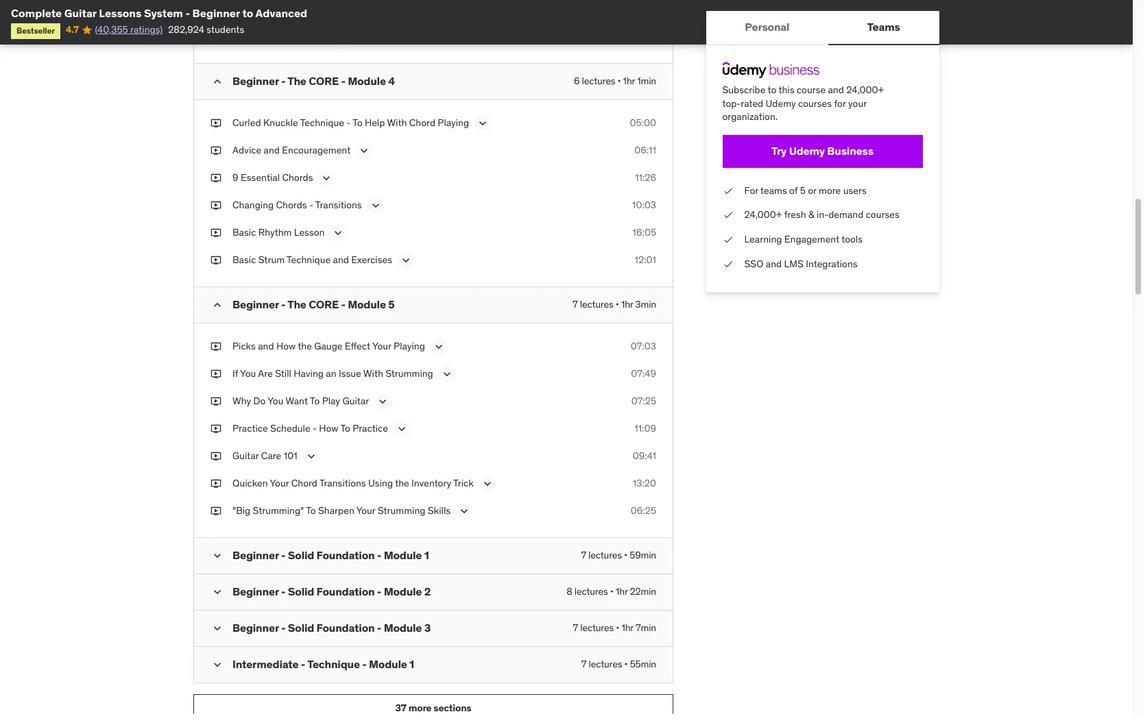 Task type: locate. For each thing, give the bounding box(es) containing it.
play
[[322, 395, 340, 408]]

7 lectures • 55min
[[582, 659, 657, 671]]

1 horizontal spatial 1
[[424, 549, 429, 563]]

lectures right 8
[[575, 586, 608, 599]]

0 vertical spatial small image
[[211, 75, 224, 89]]

beginner
[[193, 6, 240, 20], [233, 74, 279, 88], [233, 298, 279, 312], [233, 549, 279, 563], [233, 586, 279, 599], [233, 622, 279, 636]]

0 vertical spatial with
[[263, 3, 283, 15]]

show lecture description image for if you are still having an issue with strumming
[[440, 368, 454, 382]]

3 solid from the top
[[288, 622, 314, 636]]

"big
[[233, 505, 251, 518]]

sso
[[745, 258, 764, 270]]

to up students
[[242, 6, 253, 20]]

small image
[[211, 75, 224, 89], [211, 550, 224, 564]]

solid for beginner - solid foundation - module 2
[[288, 586, 314, 599]]

0 horizontal spatial playing
[[394, 341, 425, 353]]

how down play
[[319, 423, 339, 435]]

xsmall image for advice and encouragement
[[211, 144, 222, 158]]

- up the knuckle
[[281, 74, 286, 88]]

to for want
[[310, 395, 320, 408]]

1 horizontal spatial 5
[[801, 184, 806, 197]]

basic left strum
[[233, 254, 256, 267]]

0 vertical spatial chord
[[258, 30, 285, 43]]

- down beginner - solid foundation - module 3 at the left bottom of the page
[[362, 658, 367, 672]]

solid up beginner - solid foundation - module 2
[[288, 549, 314, 563]]

2 basic from the top
[[233, 227, 256, 239]]

2 small image from the top
[[211, 586, 224, 600]]

picks
[[233, 341, 256, 353]]

06:25
[[631, 505, 657, 518]]

1 small image from the top
[[211, 75, 224, 89]]

xsmall image right 282,924
[[211, 30, 222, 44]]

core up curled knuckle technique - to help with chord playing
[[309, 74, 339, 88]]

top‑rated
[[723, 97, 764, 109]]

strumming down using
[[378, 505, 426, 518]]

07:49
[[631, 368, 657, 380]]

0 vertical spatial the
[[298, 341, 312, 353]]

why do you want to play guitar
[[233, 395, 369, 408]]

1 horizontal spatial chord
[[291, 478, 318, 490]]

chord down 101
[[291, 478, 318, 490]]

integrations
[[807, 258, 858, 270]]

your up strumming"
[[270, 478, 289, 490]]

if
[[233, 368, 238, 380]]

2 core from the top
[[309, 298, 339, 312]]

1 solid from the top
[[288, 549, 314, 563]]

advanced
[[256, 6, 307, 20]]

1 horizontal spatial the
[[395, 478, 409, 490]]

4 small image from the top
[[211, 659, 224, 673]]

1 basic from the top
[[233, 30, 256, 43]]

1 horizontal spatial you
[[268, 395, 284, 408]]

foundation up beginner - solid foundation - module 2
[[317, 549, 375, 563]]

basic
[[233, 30, 256, 43], [233, 227, 256, 239], [233, 254, 256, 267]]

0 vertical spatial udemy
[[766, 97, 797, 109]]

with left a
[[263, 3, 283, 15]]

and up for
[[829, 84, 845, 96]]

1 vertical spatial 5
[[388, 298, 395, 312]]

1hr left '1min'
[[623, 75, 635, 87]]

xsmall image for guitar care 101
[[211, 450, 222, 464]]

transitions
[[315, 199, 362, 212], [320, 478, 366, 490]]

transitions up lesson
[[315, 199, 362, 212]]

your right effect
[[372, 341, 392, 353]]

playing
[[438, 117, 469, 129], [394, 341, 425, 353]]

xsmall image
[[211, 30, 222, 44], [211, 117, 222, 130], [211, 144, 222, 158], [723, 184, 734, 198], [211, 199, 222, 213], [211, 227, 222, 240], [723, 233, 734, 247], [211, 368, 222, 381], [211, 395, 222, 409], [211, 450, 222, 464], [211, 505, 222, 519]]

• left 55min
[[625, 659, 628, 671]]

0 vertical spatial transitions
[[315, 199, 362, 212]]

lectures for 3
[[581, 623, 614, 635]]

small image for beginner - solid foundation - module 1
[[211, 550, 224, 564]]

• left 59min
[[624, 550, 628, 562]]

foundation for 2
[[317, 586, 375, 599]]

guitar right play
[[343, 395, 369, 408]]

small image for beginner - the core - module 5
[[211, 299, 224, 312]]

udemy right "try"
[[790, 144, 826, 158]]

12:01
[[635, 254, 657, 267]]

the right using
[[395, 478, 409, 490]]

0 horizontal spatial to
[[242, 6, 253, 20]]

1hr left '22min' at the bottom right of the page
[[616, 586, 628, 599]]

sso and lms integrations
[[745, 258, 858, 270]]

1 foundation from the top
[[317, 549, 375, 563]]

1hr left 7min
[[622, 623, 634, 635]]

xsmall image left 'advice'
[[211, 144, 222, 158]]

technique down lesson
[[287, 254, 331, 267]]

show lecture description image for changing chords - transitions
[[369, 199, 383, 213]]

- up "intermediate"
[[281, 622, 286, 636]]

1hr left 3min
[[622, 299, 633, 311]]

and right sso
[[767, 258, 783, 270]]

1 the from the top
[[288, 74, 307, 88]]

1 vertical spatial guitar
[[343, 395, 369, 408]]

1 vertical spatial how
[[319, 423, 339, 435]]

1 vertical spatial 24,000+
[[745, 209, 783, 221]]

help
[[365, 117, 385, 129]]

guitar up 4.7
[[64, 6, 97, 20]]

0 vertical spatial the
[[288, 74, 307, 88]]

0 vertical spatial strumming
[[386, 368, 433, 380]]

1 horizontal spatial playing
[[438, 117, 469, 129]]

small image for intermediate - technique - module 1
[[211, 659, 224, 673]]

- up curled knuckle technique - to help with chord playing
[[341, 74, 346, 88]]

show lecture description image for basic rhythm lesson
[[332, 227, 345, 240]]

small image
[[211, 299, 224, 312], [211, 586, 224, 600], [211, 623, 224, 636], [211, 659, 224, 673]]

module for 5
[[348, 298, 386, 312]]

transitions for chord
[[320, 478, 366, 490]]

schedule
[[270, 423, 311, 435]]

1 vertical spatial 1
[[410, 658, 414, 672]]

tuning
[[233, 3, 261, 15]]

you
[[240, 368, 256, 380], [268, 395, 284, 408]]

0 vertical spatial basic
[[233, 30, 256, 43]]

0 vertical spatial solid
[[288, 549, 314, 563]]

• left '22min' at the bottom right of the page
[[610, 586, 614, 599]]

- left help
[[347, 117, 351, 129]]

chords up basic rhythm lesson
[[276, 199, 307, 212]]

core for 4
[[309, 74, 339, 88]]

with right "issue"
[[364, 368, 383, 380]]

1 small image from the top
[[211, 299, 224, 312]]

sharpen
[[318, 505, 355, 518]]

1 vertical spatial udemy
[[790, 144, 826, 158]]

1 horizontal spatial practice
[[353, 423, 388, 435]]

complete
[[11, 6, 62, 20]]

show lecture description image for curled knuckle technique - to help with chord playing
[[476, 117, 490, 131]]

lectures up 8 lectures • 1hr 22min
[[589, 550, 622, 562]]

1 vertical spatial the
[[395, 478, 409, 490]]

0 horizontal spatial you
[[240, 368, 256, 380]]

1 vertical spatial the
[[288, 298, 307, 312]]

- left "2"
[[377, 586, 382, 599]]

using
[[368, 478, 393, 490]]

1 vertical spatial chords
[[276, 199, 307, 212]]

beginner for beginner - the core - module 5
[[233, 298, 279, 312]]

2 vertical spatial chord
[[291, 478, 318, 490]]

xsmall image left the guitar care 101
[[211, 450, 222, 464]]

• left 7min
[[616, 623, 620, 635]]

0 horizontal spatial 1
[[410, 658, 414, 672]]

chord right help
[[409, 117, 436, 129]]

xsmall image for why do you want to play guitar
[[211, 395, 222, 409]]

courses right demand at the top of page
[[867, 209, 900, 221]]

1 vertical spatial to
[[768, 84, 777, 96]]

changing
[[233, 199, 274, 212]]

to left play
[[310, 395, 320, 408]]

xsmall image left why
[[211, 395, 222, 409]]

xsmall image left 'rhythm'
[[211, 227, 222, 240]]

xsmall image left if
[[211, 368, 222, 381]]

xsmall image
[[211, 3, 222, 16], [211, 172, 222, 185], [723, 209, 734, 222], [211, 254, 222, 268], [723, 258, 734, 271], [211, 341, 222, 354], [211, 423, 222, 436], [211, 478, 222, 491]]

to
[[353, 117, 363, 129], [310, 395, 320, 408], [341, 423, 350, 435], [306, 505, 316, 518]]

transitions up "big strumming" to sharpen your strumming skills
[[320, 478, 366, 490]]

show lecture description image
[[476, 117, 490, 131], [369, 199, 383, 213], [395, 423, 409, 437], [458, 505, 471, 519]]

- up lesson
[[309, 199, 313, 212]]

10:03
[[633, 199, 657, 212]]

0 vertical spatial to
[[242, 6, 253, 20]]

• left 3min
[[616, 299, 619, 311]]

udemy down this
[[766, 97, 797, 109]]

technique
[[287, 30, 331, 43], [300, 117, 344, 129], [287, 254, 331, 267], [307, 658, 360, 672]]

module for 2
[[384, 586, 422, 599]]

solid up intermediate - technique - module 1
[[288, 622, 314, 636]]

small image for beginner - solid foundation - module 2
[[211, 586, 224, 600]]

to left help
[[353, 117, 363, 129]]

of
[[790, 184, 798, 197]]

- down strumming"
[[281, 549, 286, 563]]

foundation down beginner - solid foundation - module 2
[[317, 622, 375, 636]]

2 foundation from the top
[[317, 586, 375, 599]]

- up effect
[[341, 298, 346, 312]]

show lecture description image for basic strum technique and exercises
[[399, 254, 413, 268]]

1
[[424, 549, 429, 563], [410, 658, 414, 672]]

and right picks
[[258, 341, 274, 353]]

the for beginner - the core - module 5
[[288, 298, 307, 312]]

22min
[[630, 586, 657, 599]]

0 horizontal spatial how
[[276, 341, 296, 353]]

basic down changing
[[233, 227, 256, 239]]

technique down tuner
[[287, 30, 331, 43]]

intermediate - technique - module 1
[[233, 658, 414, 672]]

24,000+ up your
[[847, 84, 885, 96]]

practice up using
[[353, 423, 388, 435]]

beginner - the core - module 4
[[233, 74, 395, 88]]

1 horizontal spatial with
[[364, 368, 383, 380]]

6 lectures • 1hr 1min
[[574, 75, 657, 87]]

0 vertical spatial guitar
[[64, 6, 97, 20]]

24,000+ up the learning
[[745, 209, 783, 221]]

tuning with a tuner
[[233, 3, 317, 15]]

2 vertical spatial your
[[357, 505, 376, 518]]

0 vertical spatial courses
[[799, 97, 833, 109]]

1 core from the top
[[309, 74, 339, 88]]

1 vertical spatial transitions
[[320, 478, 366, 490]]

courses down the 'course'
[[799, 97, 833, 109]]

1hr
[[623, 75, 635, 87], [622, 299, 633, 311], [616, 586, 628, 599], [622, 623, 634, 635]]

show lecture description image for "big strumming" to sharpen your strumming skills
[[458, 505, 471, 519]]

7 for 3
[[573, 623, 578, 635]]

solid down beginner - solid foundation - module 1
[[288, 586, 314, 599]]

0 horizontal spatial 5
[[388, 298, 395, 312]]

to left sharpen on the left bottom of the page
[[306, 505, 316, 518]]

lectures down 8 lectures • 1hr 22min
[[581, 623, 614, 635]]

1 vertical spatial you
[[268, 395, 284, 408]]

for teams of 5 or more users
[[745, 184, 867, 197]]

show lecture description image for practice schedule - how to practice
[[395, 423, 409, 437]]

guitar left care on the bottom of the page
[[233, 450, 259, 463]]

beginner for beginner - solid foundation - module 3
[[233, 622, 279, 636]]

core for 5
[[309, 298, 339, 312]]

9
[[233, 172, 238, 184]]

2 vertical spatial basic
[[233, 254, 256, 267]]

basic down the tuning on the left top
[[233, 30, 256, 43]]

show lecture description image
[[358, 144, 371, 158], [320, 172, 334, 186], [332, 227, 345, 240], [399, 254, 413, 268], [432, 341, 446, 354], [440, 368, 454, 382], [376, 395, 390, 409], [304, 450, 318, 464], [481, 478, 495, 492]]

5 down exercises
[[388, 298, 395, 312]]

core
[[309, 74, 339, 88], [309, 298, 339, 312]]

24,000+ fresh & in-demand courses
[[745, 209, 900, 221]]

55min
[[630, 659, 657, 671]]

having
[[294, 368, 324, 380]]

• left '1min'
[[618, 75, 621, 87]]

beginner for beginner - solid foundation - module 1
[[233, 549, 279, 563]]

lectures for 5
[[580, 299, 614, 311]]

with right help
[[387, 117, 407, 129]]

teams
[[868, 20, 901, 34]]

1 vertical spatial chord
[[409, 117, 436, 129]]

lectures for 2
[[575, 586, 608, 599]]

core up gauge
[[309, 298, 339, 312]]

lectures right 6 at the right top of the page
[[582, 75, 616, 87]]

and
[[829, 84, 845, 96], [264, 144, 280, 157], [333, 254, 349, 267], [767, 258, 783, 270], [258, 341, 274, 353]]

xsmall image left changing
[[211, 199, 222, 213]]

0 horizontal spatial practice
[[233, 423, 268, 435]]

lectures for 4
[[582, 75, 616, 87]]

1 vertical spatial core
[[309, 298, 339, 312]]

course
[[797, 84, 826, 96]]

tab list
[[707, 11, 940, 45]]

1 practice from the left
[[233, 423, 268, 435]]

1 vertical spatial with
[[387, 117, 407, 129]]

1hr for beginner - the core - module 5
[[622, 299, 633, 311]]

chord down advanced
[[258, 30, 285, 43]]

module for 1
[[384, 549, 422, 563]]

0 horizontal spatial courses
[[799, 97, 833, 109]]

how up still
[[276, 341, 296, 353]]

1 vertical spatial basic
[[233, 227, 256, 239]]

xsmall image left ""big"
[[211, 505, 222, 519]]

and left exercises
[[333, 254, 349, 267]]

tab list containing personal
[[707, 11, 940, 45]]

4.7
[[66, 24, 79, 36]]

tools
[[842, 233, 863, 246]]

xsmall image left curled
[[211, 117, 222, 130]]

2 the from the top
[[288, 298, 307, 312]]

0 horizontal spatial the
[[298, 341, 312, 353]]

lesson
[[294, 227, 325, 239]]

1 vertical spatial solid
[[288, 586, 314, 599]]

1 horizontal spatial 24,000+
[[847, 84, 885, 96]]

care
[[261, 450, 282, 463]]

2 practice from the left
[[353, 423, 388, 435]]

udemy inside subscribe to this course and 24,000+ top‑rated udemy courses for your organization.
[[766, 97, 797, 109]]

and for advice and encouragement
[[264, 144, 280, 157]]

the up the knuckle
[[288, 74, 307, 88]]

lectures left 3min
[[580, 299, 614, 311]]

to left this
[[768, 84, 777, 96]]

1 vertical spatial small image
[[211, 550, 224, 564]]

2 small image from the top
[[211, 550, 224, 564]]

you right if
[[240, 368, 256, 380]]

to inside subscribe to this course and 24,000+ top‑rated udemy courses for your organization.
[[768, 84, 777, 96]]

to down why do you want to play guitar
[[341, 423, 350, 435]]

0 vertical spatial core
[[309, 74, 339, 88]]

1 horizontal spatial to
[[768, 84, 777, 96]]

tuner
[[293, 3, 317, 15]]

the down basic strum technique and exercises
[[288, 298, 307, 312]]

foundation up beginner - solid foundation - module 3 at the left bottom of the page
[[317, 586, 375, 599]]

0 vertical spatial 24,000+
[[847, 84, 885, 96]]

0 vertical spatial foundation
[[317, 549, 375, 563]]

the
[[288, 74, 307, 88], [288, 298, 307, 312]]

this
[[779, 84, 795, 96]]

05:00
[[630, 117, 657, 129]]

essential
[[241, 172, 280, 184]]

0 horizontal spatial guitar
[[64, 6, 97, 20]]

system
[[144, 6, 183, 20]]

strumming right "issue"
[[386, 368, 433, 380]]

2 vertical spatial solid
[[288, 622, 314, 636]]

1 vertical spatial foundation
[[317, 586, 375, 599]]

try udemy business link
[[723, 135, 923, 168]]

beginner - solid foundation - module 1
[[233, 549, 429, 563]]

strumming"
[[253, 505, 304, 518]]

7
[[573, 299, 578, 311], [581, 550, 587, 562], [573, 623, 578, 635], [582, 659, 587, 671]]

to for how
[[341, 423, 350, 435]]

282,924
[[168, 24, 204, 36]]

282,924 students
[[168, 24, 244, 36]]

3 foundation from the top
[[317, 622, 375, 636]]

2 vertical spatial foundation
[[317, 622, 375, 636]]

xsmall image for "big strumming" to sharpen your strumming skills
[[211, 505, 222, 519]]

&
[[809, 209, 815, 221]]

technique down beginner - solid foundation - module 3 at the left bottom of the page
[[307, 658, 360, 672]]

practice down why
[[233, 423, 268, 435]]

5
[[801, 184, 806, 197], [388, 298, 395, 312]]

0 vertical spatial 5
[[801, 184, 806, 197]]

1 vertical spatial strumming
[[378, 505, 426, 518]]

06:11
[[635, 144, 657, 157]]

-
[[186, 6, 190, 20], [281, 74, 286, 88], [341, 74, 346, 88], [347, 117, 351, 129], [309, 199, 313, 212], [281, 298, 286, 312], [341, 298, 346, 312], [313, 423, 317, 435], [281, 549, 286, 563], [377, 549, 382, 563], [281, 586, 286, 599], [377, 586, 382, 599], [281, 622, 286, 636], [377, 622, 382, 636], [301, 658, 305, 672], [362, 658, 367, 672]]

chords up changing chords - transitions
[[282, 172, 313, 184]]

beginner - solid foundation - module 2
[[233, 586, 431, 599]]

3 basic from the top
[[233, 254, 256, 267]]

technique up "encouragement"
[[300, 117, 344, 129]]

xsmall image for curled knuckle technique - to help with chord playing
[[211, 117, 222, 130]]

show lecture description image for 9 essential chords
[[320, 172, 334, 186]]

technique for chord
[[287, 30, 331, 43]]

1 horizontal spatial guitar
[[233, 450, 259, 463]]

try
[[772, 144, 787, 158]]

2 solid from the top
[[288, 586, 314, 599]]

1 horizontal spatial courses
[[867, 209, 900, 221]]

udemy business image
[[723, 62, 820, 78]]

advice and encouragement
[[233, 144, 351, 157]]

3 small image from the top
[[211, 623, 224, 636]]

24,000+ inside subscribe to this course and 24,000+ top‑rated udemy courses for your organization.
[[847, 84, 885, 96]]

beginner - solid foundation - module 3
[[233, 622, 431, 636]]

the left gauge
[[298, 341, 312, 353]]



Task type: describe. For each thing, give the bounding box(es) containing it.
personal
[[746, 20, 790, 34]]

beginner for beginner - the core - module 4
[[233, 74, 279, 88]]

11:26
[[635, 172, 657, 184]]

- right schedule
[[313, 423, 317, 435]]

1 vertical spatial courses
[[867, 209, 900, 221]]

an
[[326, 368, 337, 380]]

for
[[745, 184, 759, 197]]

basic for basic strum technique and exercises
[[233, 254, 256, 267]]

basic chord technique
[[233, 30, 331, 43]]

curled
[[233, 117, 261, 129]]

16:05
[[633, 227, 657, 239]]

show lecture description image for advice and encouragement
[[358, 144, 371, 158]]

lectures down 7 lectures • 1hr 7min
[[589, 659, 623, 671]]

complete guitar lessons system - beginner to advanced
[[11, 6, 307, 20]]

for
[[835, 97, 847, 109]]

(40,355 ratings)
[[95, 24, 163, 36]]

lectures for 1
[[589, 550, 622, 562]]

why
[[233, 395, 251, 408]]

7 lectures • 59min
[[581, 550, 657, 562]]

show lecture description image for why do you want to play guitar
[[376, 395, 390, 409]]

• for 2
[[610, 586, 614, 599]]

lessons
[[99, 6, 142, 20]]

subscribe to this course and 24,000+ top‑rated udemy courses for your organization.
[[723, 84, 885, 123]]

3
[[424, 622, 431, 636]]

2 horizontal spatial chord
[[409, 117, 436, 129]]

2 horizontal spatial with
[[387, 117, 407, 129]]

small image for beginner - the core - module 4
[[211, 75, 224, 89]]

0 horizontal spatial 24,000+
[[745, 209, 783, 221]]

quicken
[[233, 478, 268, 490]]

students
[[207, 24, 244, 36]]

lms
[[785, 258, 804, 270]]

courses inside subscribe to this course and 24,000+ top‑rated udemy courses for your organization.
[[799, 97, 833, 109]]

- up 282,924
[[186, 6, 190, 20]]

technique for -
[[307, 658, 360, 672]]

2
[[424, 586, 431, 599]]

learning engagement tools
[[745, 233, 863, 246]]

1 vertical spatial playing
[[394, 341, 425, 353]]

a
[[285, 3, 291, 15]]

encouragement
[[282, 144, 351, 157]]

exercises
[[351, 254, 392, 267]]

and inside subscribe to this course and 24,000+ top‑rated udemy courses for your organization.
[[829, 84, 845, 96]]

1hr for beginner - solid foundation - module 2
[[616, 586, 628, 599]]

solid for beginner - solid foundation - module 3
[[288, 622, 314, 636]]

basic rhythm lesson
[[233, 227, 325, 239]]

7 lectures • 1hr 7min
[[573, 623, 657, 635]]

do
[[254, 395, 266, 408]]

4
[[388, 74, 395, 88]]

8 lectures • 1hr 22min
[[567, 586, 657, 599]]

issue
[[339, 368, 361, 380]]

xsmall image for if you are still having an issue with strumming
[[211, 368, 222, 381]]

foundation for 1
[[317, 549, 375, 563]]

more
[[820, 184, 842, 197]]

show lecture description image for quicken your chord transitions using the inventory trick
[[481, 478, 495, 492]]

and for picks and how the gauge effect your playing
[[258, 341, 274, 353]]

changing chords - transitions
[[233, 199, 362, 212]]

- left 3
[[377, 622, 382, 636]]

engagement
[[785, 233, 840, 246]]

0 vertical spatial 1
[[424, 549, 429, 563]]

7min
[[636, 623, 657, 635]]

- down beginner - solid foundation - module 1
[[281, 586, 286, 599]]

solid for beginner - solid foundation - module 1
[[288, 549, 314, 563]]

basic for basic chord technique
[[233, 30, 256, 43]]

inventory
[[412, 478, 452, 490]]

• for 4
[[618, 75, 621, 87]]

0 vertical spatial chords
[[282, 172, 313, 184]]

if you are still having an issue with strumming
[[233, 368, 433, 380]]

09:41
[[633, 450, 657, 463]]

basic strum technique and exercises
[[233, 254, 392, 267]]

trick
[[454, 478, 474, 490]]

module for 4
[[348, 74, 386, 88]]

07:03
[[631, 341, 657, 353]]

technique for strum
[[287, 254, 331, 267]]

07:25
[[632, 395, 657, 408]]

effect
[[345, 341, 371, 353]]

ratings)
[[130, 24, 163, 36]]

(40,355
[[95, 24, 128, 36]]

0 vertical spatial your
[[372, 341, 392, 353]]

- down strum
[[281, 298, 286, 312]]

advice
[[233, 144, 262, 157]]

8
[[567, 586, 573, 599]]

0 vertical spatial you
[[240, 368, 256, 380]]

beginner for beginner - solid foundation - module 2
[[233, 586, 279, 599]]

teams button
[[829, 11, 940, 44]]

2 horizontal spatial guitar
[[343, 395, 369, 408]]

and for sso and lms integrations
[[767, 258, 783, 270]]

xsmall image left the learning
[[723, 233, 734, 247]]

101
[[284, 450, 297, 463]]

personal button
[[707, 11, 829, 44]]

module for 3
[[384, 622, 422, 636]]

still
[[275, 368, 292, 380]]

your
[[849, 97, 867, 109]]

skills
[[428, 505, 451, 518]]

1hr for beginner - the core - module 4
[[623, 75, 635, 87]]

13:20
[[633, 478, 657, 490]]

fresh
[[785, 209, 807, 221]]

gauge
[[314, 341, 343, 353]]

rhythm
[[258, 227, 292, 239]]

3min
[[636, 299, 657, 311]]

users
[[844, 184, 867, 197]]

to for -
[[353, 117, 363, 129]]

- down "big strumming" to sharpen your strumming skills
[[377, 549, 382, 563]]

0 vertical spatial how
[[276, 341, 296, 353]]

knuckle
[[263, 117, 298, 129]]

transitions for -
[[315, 199, 362, 212]]

small image for beginner - solid foundation - module 3
[[211, 623, 224, 636]]

2 vertical spatial with
[[364, 368, 383, 380]]

6
[[574, 75, 580, 87]]

0 horizontal spatial chord
[[258, 30, 285, 43]]

• for 1
[[624, 550, 628, 562]]

7 lectures • 1hr 3min
[[573, 299, 657, 311]]

show lecture description image for picks and how the gauge effect your playing
[[432, 341, 446, 354]]

try udemy business
[[772, 144, 874, 158]]

xsmall image for basic rhythm lesson
[[211, 227, 222, 240]]

the for beginner - the core - module 4
[[288, 74, 307, 88]]

1min
[[638, 75, 657, 87]]

quicken your chord transitions using the inventory trick
[[233, 478, 474, 490]]

want
[[286, 395, 308, 408]]

1hr for beginner - solid foundation - module 3
[[622, 623, 634, 635]]

- right "intermediate"
[[301, 658, 305, 672]]

in-
[[818, 209, 829, 221]]

picks and how the gauge effect your playing
[[233, 341, 425, 353]]

0 vertical spatial playing
[[438, 117, 469, 129]]

practice schedule - how to practice
[[233, 423, 388, 435]]

beginner - the core - module 5
[[233, 298, 395, 312]]

xsmall image left for
[[723, 184, 734, 198]]

basic for basic rhythm lesson
[[233, 227, 256, 239]]

1 vertical spatial your
[[270, 478, 289, 490]]

xsmall image for changing chords - transitions
[[211, 199, 222, 213]]

show lecture description image for guitar care 101
[[304, 450, 318, 464]]

teams
[[761, 184, 788, 197]]

0 horizontal spatial with
[[263, 3, 283, 15]]

2 vertical spatial guitar
[[233, 450, 259, 463]]

foundation for 3
[[317, 622, 375, 636]]

7 for 1
[[581, 550, 587, 562]]

bestseller
[[16, 26, 55, 36]]

1 horizontal spatial how
[[319, 423, 339, 435]]

organization.
[[723, 111, 778, 123]]

• for 5
[[616, 299, 619, 311]]

11:09
[[635, 423, 657, 435]]

• for 3
[[616, 623, 620, 635]]

7 for 5
[[573, 299, 578, 311]]

technique for knuckle
[[300, 117, 344, 129]]



Task type: vqa. For each thing, say whether or not it's contained in the screenshot.
-
yes



